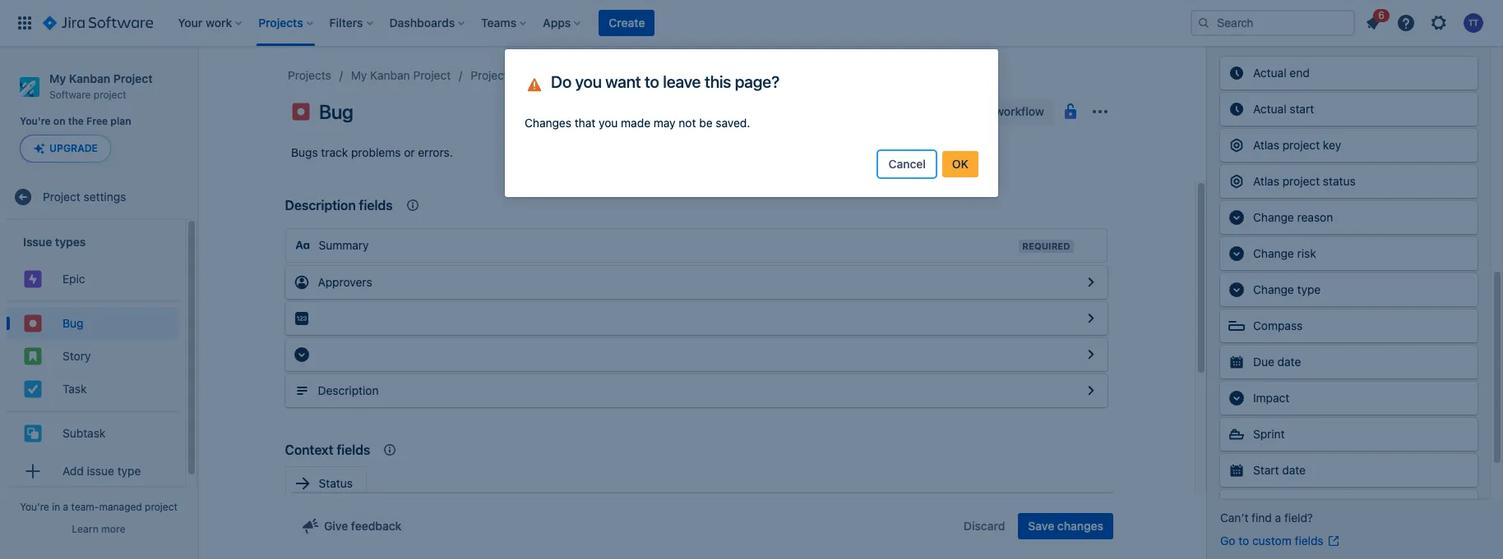 Task type: describe. For each thing, give the bounding box(es) containing it.
key
[[1323, 138, 1341, 152]]

that
[[575, 116, 596, 130]]

warning image
[[525, 71, 544, 95]]

issue type icon image
[[291, 102, 311, 122]]

projects
[[288, 68, 331, 82]]

types for issue types link
[[604, 68, 634, 82]]

description fields
[[285, 198, 393, 213]]

save changes
[[1028, 520, 1104, 534]]

atlas project key
[[1253, 138, 1341, 152]]

on
[[53, 115, 65, 128]]

story point estimate
[[1253, 500, 1360, 514]]

compass button
[[1220, 310, 1478, 343]]

field?
[[1284, 511, 1313, 525]]

due date button
[[1220, 346, 1478, 379]]

leave
[[663, 72, 701, 91]]

more
[[101, 524, 126, 536]]

story for story
[[62, 349, 91, 363]]

change risk
[[1253, 247, 1316, 261]]

issue
[[87, 465, 114, 479]]

search image
[[1197, 16, 1210, 30]]

1 horizontal spatial project settings
[[471, 68, 554, 82]]

projects link
[[288, 66, 331, 86]]

not
[[679, 116, 696, 130]]

ok
[[952, 157, 969, 171]]

1 horizontal spatial to
[[1239, 535, 1249, 548]]

create banner
[[0, 0, 1503, 46]]

cancel
[[889, 157, 926, 171]]

go
[[1220, 535, 1235, 548]]

actual end button
[[1220, 57, 1478, 90]]

approvers
[[318, 275, 372, 289]]

atlas for atlas project key
[[1253, 138, 1279, 152]]

you're on the free plan
[[20, 115, 131, 128]]

upgrade button
[[21, 136, 110, 162]]

issue inside issue types link
[[574, 68, 601, 82]]

actual start
[[1253, 102, 1314, 116]]

changes
[[1057, 520, 1104, 534]]

made
[[621, 116, 651, 130]]

story point estimate button
[[1220, 491, 1478, 524]]

end
[[1290, 66, 1310, 80]]

open field configuration image inside description button
[[1081, 382, 1101, 401]]

story link
[[7, 341, 178, 374]]

subtask link
[[7, 418, 178, 451]]

epic link
[[7, 263, 178, 296]]

edit
[[971, 104, 992, 118]]

actual for actual end
[[1253, 66, 1287, 80]]

my for my kanban project
[[351, 68, 367, 82]]

0 horizontal spatial project settings link
[[7, 181, 191, 214]]

atlas project key button
[[1220, 129, 1478, 162]]

context
[[285, 443, 333, 458]]

approvers button
[[285, 266, 1107, 299]]

saved.
[[716, 116, 750, 130]]

status
[[1323, 174, 1356, 188]]

bug link
[[7, 308, 178, 341]]

changes that you made may not be saved.
[[525, 116, 750, 130]]

status
[[319, 477, 353, 491]]

save
[[1028, 520, 1054, 534]]

date for due date
[[1278, 355, 1301, 369]]

kanban for my kanban project
[[370, 68, 410, 82]]

find
[[1252, 511, 1272, 525]]

start date
[[1253, 464, 1306, 478]]

project inside my kanban project software project
[[113, 72, 153, 86]]

or
[[404, 146, 415, 160]]

start
[[1290, 102, 1314, 116]]

may
[[654, 116, 676, 130]]

required
[[1022, 241, 1070, 252]]

due date
[[1253, 355, 1301, 369]]

this
[[705, 72, 731, 91]]

cancel button
[[879, 151, 936, 178]]

atlas for atlas project status
[[1253, 174, 1279, 188]]

changes
[[525, 116, 571, 130]]

1 vertical spatial project settings
[[43, 190, 126, 204]]

add issue type image
[[23, 462, 43, 482]]

task
[[62, 382, 87, 396]]

subtask
[[62, 427, 106, 441]]

actual end
[[1253, 66, 1310, 80]]

want
[[605, 72, 641, 91]]

0 vertical spatial settings
[[511, 68, 554, 82]]

feedback
[[351, 520, 402, 534]]

software
[[49, 89, 91, 101]]

0 horizontal spatial settings
[[83, 190, 126, 204]]

bugs track problems or errors.
[[291, 146, 453, 160]]

do
[[551, 72, 572, 91]]

types for group containing issue types
[[55, 235, 86, 249]]

managed
[[99, 502, 142, 514]]

estimate
[[1315, 500, 1360, 514]]

sprint
[[1253, 428, 1285, 442]]

issue types for issue types link
[[574, 68, 634, 82]]

do you want to leave this page? dialog
[[505, 49, 998, 197]]

fields inside the go to custom fields link
[[1295, 535, 1324, 548]]

project inside my kanban project software project
[[94, 89, 126, 101]]

1 vertical spatial type
[[117, 465, 141, 479]]

1 horizontal spatial project settings link
[[471, 66, 554, 86]]

go to custom fields
[[1220, 535, 1324, 548]]

atlas project status
[[1253, 174, 1356, 188]]

more information about the suggested fields image
[[1312, 30, 1332, 50]]

discard button
[[954, 514, 1015, 540]]

group containing issue types
[[7, 221, 178, 499]]

workflow
[[995, 104, 1044, 118]]

0 vertical spatial you
[[575, 72, 602, 91]]

a for in
[[63, 502, 68, 514]]

open field configuration image inside "approvers" "button"
[[1081, 273, 1101, 293]]

can't
[[1220, 511, 1249, 525]]

suggested fields
[[1220, 34, 1302, 46]]

give
[[324, 520, 348, 534]]

description for description fields
[[285, 198, 356, 213]]

give feedback
[[324, 520, 402, 534]]

fields for suggested fields
[[1275, 34, 1302, 46]]

project down upgrade button
[[43, 190, 80, 204]]

change reason button
[[1220, 201, 1478, 234]]

change type button
[[1220, 274, 1478, 307]]

fields for description fields
[[359, 198, 393, 213]]

atlas project status button
[[1220, 165, 1478, 198]]

save changes button
[[1018, 514, 1113, 540]]

sprint button
[[1220, 419, 1478, 451]]



Task type: locate. For each thing, give the bounding box(es) containing it.
description up context fields
[[318, 384, 379, 398]]

team-
[[71, 502, 99, 514]]

change for change risk
[[1253, 247, 1294, 261]]

date right due
[[1278, 355, 1301, 369]]

change for change type
[[1253, 283, 1294, 297]]

0 vertical spatial type
[[1297, 283, 1321, 297]]

2 vertical spatial change
[[1253, 283, 1294, 297]]

2 change from the top
[[1253, 247, 1294, 261]]

project settings link
[[471, 66, 554, 86], [7, 181, 191, 214]]

0 vertical spatial story
[[62, 349, 91, 363]]

jira software image
[[43, 13, 153, 33], [43, 13, 153, 33]]

0 vertical spatial to
[[645, 72, 659, 91]]

project settings
[[471, 68, 554, 82], [43, 190, 126, 204]]

story inside story link
[[62, 349, 91, 363]]

description for description
[[318, 384, 379, 398]]

to right go
[[1239, 535, 1249, 548]]

atlas down actual start
[[1253, 138, 1279, 152]]

bug up story link
[[62, 317, 83, 331]]

story left point
[[1253, 500, 1282, 514]]

project up errors.
[[413, 68, 451, 82]]

fields left more information about the suggested fields icon
[[1275, 34, 1302, 46]]

compass
[[1253, 319, 1303, 333]]

do you want to leave this page?
[[551, 72, 780, 91]]

1 vertical spatial story
[[1253, 500, 1282, 514]]

0 vertical spatial issue types
[[574, 68, 634, 82]]

settings
[[511, 68, 554, 82], [83, 190, 126, 204]]

actual inside button
[[1253, 102, 1287, 116]]

1 vertical spatial project settings link
[[7, 181, 191, 214]]

0 horizontal spatial my
[[49, 72, 66, 86]]

kanban up problems
[[370, 68, 410, 82]]

settings up changes
[[511, 68, 554, 82]]

fields up summary
[[359, 198, 393, 213]]

to inside dialog
[[645, 72, 659, 91]]

0 horizontal spatial types
[[55, 235, 86, 249]]

0 vertical spatial project settings
[[471, 68, 554, 82]]

0 horizontal spatial issue
[[23, 235, 52, 249]]

0 vertical spatial open field configuration image
[[1081, 345, 1101, 365]]

task link
[[7, 374, 178, 406]]

actual start button
[[1220, 93, 1478, 126]]

description up summary
[[285, 198, 356, 213]]

add issue type
[[62, 465, 141, 479]]

a for find
[[1275, 511, 1281, 525]]

more information about the context fields image down or
[[403, 196, 422, 215]]

project inside my kanban project link
[[413, 68, 451, 82]]

issue types up epic
[[23, 235, 86, 249]]

1 vertical spatial actual
[[1253, 102, 1287, 116]]

project settings down upgrade
[[43, 190, 126, 204]]

project settings link up changes
[[471, 66, 554, 86]]

project left key at the right of page
[[1283, 138, 1320, 152]]

0 horizontal spatial type
[[117, 465, 141, 479]]

suggested
[[1220, 34, 1273, 46]]

actual inside button
[[1253, 66, 1287, 80]]

1 atlas from the top
[[1253, 138, 1279, 152]]

1 vertical spatial types
[[55, 235, 86, 249]]

date for start date
[[1282, 464, 1306, 478]]

my inside my kanban project software project
[[49, 72, 66, 86]]

0 vertical spatial atlas
[[1253, 138, 1279, 152]]

description inside button
[[318, 384, 379, 398]]

date
[[1278, 355, 1301, 369], [1282, 464, 1306, 478]]

primary element
[[10, 0, 1191, 46]]

you right do
[[575, 72, 602, 91]]

0 vertical spatial you're
[[20, 115, 51, 128]]

1 vertical spatial date
[[1282, 464, 1306, 478]]

you're for you're in a team-managed project
[[20, 502, 49, 514]]

6
[[1378, 9, 1385, 21]]

2 group from the top
[[7, 301, 178, 411]]

bug inside 'link'
[[62, 317, 83, 331]]

go to custom fields link
[[1220, 534, 1340, 550]]

add
[[62, 465, 84, 479]]

1 horizontal spatial story
[[1253, 500, 1282, 514]]

you're left in
[[20, 502, 49, 514]]

0 horizontal spatial to
[[645, 72, 659, 91]]

change type
[[1253, 283, 1321, 297]]

errors.
[[418, 146, 453, 160]]

more information about the context fields image for description fields
[[403, 196, 422, 215]]

my kanban project software project
[[49, 72, 153, 101]]

you're for you're on the free plan
[[20, 115, 51, 128]]

issue types link
[[574, 66, 634, 86]]

fields up status
[[337, 443, 370, 458]]

actual left end
[[1253, 66, 1287, 80]]

0 horizontal spatial story
[[62, 349, 91, 363]]

group
[[7, 221, 178, 499], [7, 301, 178, 411]]

project
[[413, 68, 451, 82], [471, 68, 508, 82], [113, 72, 153, 86], [43, 190, 80, 204]]

0 horizontal spatial a
[[63, 502, 68, 514]]

plan
[[110, 115, 131, 128]]

change
[[1253, 210, 1294, 224], [1253, 247, 1294, 261], [1253, 283, 1294, 297]]

3 change from the top
[[1253, 283, 1294, 297]]

kanban inside my kanban project software project
[[69, 72, 110, 86]]

1 horizontal spatial settings
[[511, 68, 554, 82]]

project
[[94, 89, 126, 101], [1283, 138, 1320, 152], [1283, 174, 1320, 188], [145, 502, 178, 514]]

1 horizontal spatial type
[[1297, 283, 1321, 297]]

type right issue
[[117, 465, 141, 479]]

0 vertical spatial more information about the context fields image
[[403, 196, 422, 215]]

story up task
[[62, 349, 91, 363]]

project up the plan at the top left
[[94, 89, 126, 101]]

1 open field configuration image from the top
[[1081, 345, 1101, 365]]

0 vertical spatial date
[[1278, 355, 1301, 369]]

2 actual from the top
[[1253, 102, 1287, 116]]

kanban for my kanban project software project
[[69, 72, 110, 86]]

1 vertical spatial open field configuration image
[[1081, 309, 1101, 329]]

you're
[[20, 115, 51, 128], [20, 502, 49, 514]]

bug
[[319, 100, 353, 123], [62, 317, 83, 331]]

start date button
[[1220, 455, 1478, 488]]

1 vertical spatial open field configuration image
[[1081, 382, 1101, 401]]

issue types inside group
[[23, 235, 86, 249]]

1 vertical spatial issue types
[[23, 235, 86, 249]]

1 vertical spatial atlas
[[1253, 174, 1279, 188]]

more information about the context fields image
[[403, 196, 422, 215], [380, 441, 400, 460]]

1 vertical spatial change
[[1253, 247, 1294, 261]]

1 vertical spatial you
[[599, 116, 618, 130]]

1 change from the top
[[1253, 210, 1294, 224]]

free
[[86, 115, 108, 128]]

types up made at top
[[604, 68, 634, 82]]

project right managed on the left bottom of page
[[145, 502, 178, 514]]

context fields
[[285, 443, 370, 458]]

a right find
[[1275, 511, 1281, 525]]

1 actual from the top
[[1253, 66, 1287, 80]]

problems
[[351, 146, 401, 160]]

upgrade
[[49, 143, 98, 155]]

add issue type button
[[7, 456, 178, 489]]

types up epic
[[55, 235, 86, 249]]

1 vertical spatial description
[[318, 384, 379, 398]]

start
[[1253, 464, 1279, 478]]

bug right issue type icon
[[319, 100, 353, 123]]

issue right do
[[574, 68, 601, 82]]

project settings up changes
[[471, 68, 554, 82]]

kanban
[[370, 68, 410, 82], [69, 72, 110, 86]]

edit workflow
[[971, 104, 1044, 118]]

risk
[[1297, 247, 1316, 261]]

actual
[[1253, 66, 1287, 80], [1253, 102, 1287, 116]]

actual left start
[[1253, 102, 1287, 116]]

types inside group
[[55, 235, 86, 249]]

1 vertical spatial issue
[[23, 235, 52, 249]]

open field configuration image
[[1081, 345, 1101, 365], [1081, 382, 1101, 401]]

reason
[[1297, 210, 1333, 224]]

issue up epic link
[[23, 235, 52, 249]]

my up software
[[49, 72, 66, 86]]

settings down upgrade
[[83, 190, 126, 204]]

fields
[[1275, 34, 1302, 46], [359, 198, 393, 213], [337, 443, 370, 458], [1295, 535, 1324, 548]]

in
[[52, 502, 60, 514]]

0 vertical spatial description
[[285, 198, 356, 213]]

type
[[1297, 283, 1321, 297], [117, 465, 141, 479]]

learn
[[72, 524, 99, 536]]

change up compass
[[1253, 283, 1294, 297]]

2 open field configuration image from the top
[[1081, 309, 1101, 329]]

0 vertical spatial change
[[1253, 210, 1294, 224]]

my
[[351, 68, 367, 82], [49, 72, 66, 86]]

project down atlas project key
[[1283, 174, 1320, 188]]

my for my kanban project software project
[[49, 72, 66, 86]]

my right projects
[[351, 68, 367, 82]]

0 vertical spatial bug
[[319, 100, 353, 123]]

this link will be opened in a new tab image
[[1327, 535, 1340, 548]]

a right in
[[63, 502, 68, 514]]

2 you're from the top
[[20, 502, 49, 514]]

1 horizontal spatial bug
[[319, 100, 353, 123]]

types
[[604, 68, 634, 82], [55, 235, 86, 249]]

1 open field configuration image from the top
[[1081, 273, 1101, 293]]

change risk button
[[1220, 238, 1478, 271]]

project up the plan at the top left
[[113, 72, 153, 86]]

change left risk
[[1253, 247, 1294, 261]]

0 vertical spatial types
[[604, 68, 634, 82]]

1 vertical spatial bug
[[62, 317, 83, 331]]

issue
[[574, 68, 601, 82], [23, 235, 52, 249]]

story for story point estimate
[[1253, 500, 1282, 514]]

2 open field configuration image from the top
[[1081, 382, 1101, 401]]

1 horizontal spatial a
[[1275, 511, 1281, 525]]

0 horizontal spatial kanban
[[69, 72, 110, 86]]

change inside button
[[1253, 247, 1294, 261]]

0 vertical spatial actual
[[1253, 66, 1287, 80]]

group containing bug
[[7, 301, 178, 411]]

description
[[285, 198, 356, 213], [318, 384, 379, 398]]

0 horizontal spatial issue types
[[23, 235, 86, 249]]

1 vertical spatial to
[[1239, 535, 1249, 548]]

more information about the context fields image for context fields
[[380, 441, 400, 460]]

change up the change risk
[[1253, 210, 1294, 224]]

fields for context fields
[[337, 443, 370, 458]]

date right start
[[1282, 464, 1306, 478]]

type down risk
[[1297, 283, 1321, 297]]

you're left on
[[20, 115, 51, 128]]

1 vertical spatial settings
[[83, 190, 126, 204]]

you right that
[[599, 116, 618, 130]]

1 horizontal spatial issue
[[574, 68, 601, 82]]

Search field
[[1191, 10, 1355, 36]]

open field configuration image
[[1081, 273, 1101, 293], [1081, 309, 1101, 329]]

epic
[[62, 272, 85, 286]]

the
[[68, 115, 84, 128]]

story
[[62, 349, 91, 363], [1253, 500, 1282, 514]]

atlas up change reason
[[1253, 174, 1279, 188]]

page?
[[735, 72, 780, 91]]

ok button
[[942, 151, 979, 178]]

custom
[[1252, 535, 1292, 548]]

0 vertical spatial project settings link
[[471, 66, 554, 86]]

1 vertical spatial you're
[[20, 502, 49, 514]]

create button
[[599, 10, 655, 36]]

0 vertical spatial open field configuration image
[[1081, 273, 1101, 293]]

0 horizontal spatial bug
[[62, 317, 83, 331]]

project left warning 'image'
[[471, 68, 508, 82]]

more information about the context fields image right context fields
[[380, 441, 400, 460]]

change reason
[[1253, 210, 1333, 224]]

learn more
[[72, 524, 126, 536]]

actual for actual start
[[1253, 102, 1287, 116]]

2 atlas from the top
[[1253, 174, 1279, 188]]

give feedback button
[[291, 514, 411, 540]]

change for change reason
[[1253, 210, 1294, 224]]

point
[[1285, 500, 1312, 514]]

1 horizontal spatial types
[[604, 68, 634, 82]]

0 vertical spatial issue
[[574, 68, 601, 82]]

story inside story point estimate button
[[1253, 500, 1282, 514]]

my kanban project
[[351, 68, 451, 82]]

1 you're from the top
[[20, 115, 51, 128]]

1 vertical spatial more information about the context fields image
[[380, 441, 400, 460]]

to right want
[[645, 72, 659, 91]]

issue types right do
[[574, 68, 634, 82]]

1 horizontal spatial kanban
[[370, 68, 410, 82]]

1 horizontal spatial more information about the context fields image
[[403, 196, 422, 215]]

1 horizontal spatial my
[[351, 68, 367, 82]]

1 horizontal spatial issue types
[[574, 68, 634, 82]]

kanban up software
[[69, 72, 110, 86]]

description button
[[285, 375, 1107, 408]]

fields left the this link will be opened in a new tab icon
[[1295, 535, 1324, 548]]

bugs
[[291, 146, 318, 160]]

you're in a team-managed project
[[20, 502, 178, 514]]

edit workflow button
[[945, 99, 1054, 125]]

can't find a field?
[[1220, 511, 1313, 525]]

issue types for group containing issue types
[[23, 235, 86, 249]]

you
[[575, 72, 602, 91], [599, 116, 618, 130]]

0 horizontal spatial more information about the context fields image
[[380, 441, 400, 460]]

project settings link down upgrade
[[7, 181, 191, 214]]

1 group from the top
[[7, 221, 178, 499]]

0 horizontal spatial project settings
[[43, 190, 126, 204]]



Task type: vqa. For each thing, say whether or not it's contained in the screenshot.
the right Kanban
yes



